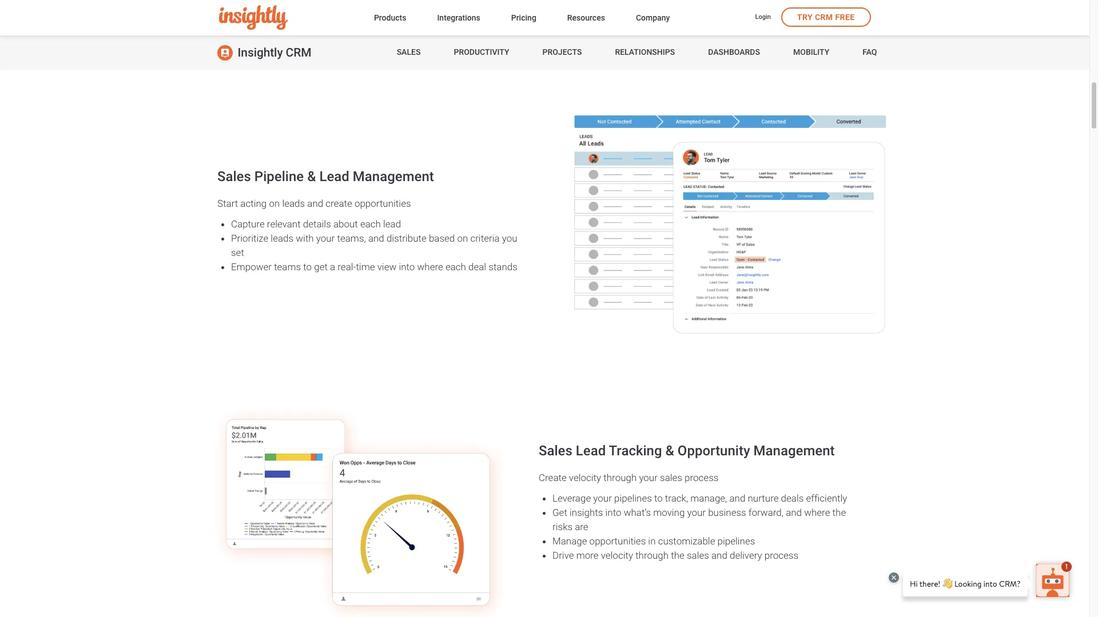 Task type: vqa. For each thing, say whether or not it's contained in the screenshot.
on
yes



Task type: locate. For each thing, give the bounding box(es) containing it.
where down based
[[417, 261, 443, 273]]

velocity inside the leverage your pipelines to track, manage, and nurture deals efficiently get insights into what's moving your business forward, and where the risks are manage opportunities in customizable pipelines drive more velocity through the sales and delivery process
[[601, 550, 633, 562]]

0 vertical spatial to
[[303, 261, 312, 273]]

manage
[[552, 536, 587, 547]]

faq
[[863, 48, 877, 57]]

view
[[377, 261, 396, 273]]

criteria
[[470, 233, 500, 244]]

insights
[[570, 507, 603, 519]]

lead up create at top left
[[319, 169, 349, 185]]

deal
[[468, 261, 486, 273]]

more
[[576, 550, 599, 562]]

1 vertical spatial lead
[[576, 443, 606, 459]]

1 vertical spatial process
[[764, 550, 798, 562]]

0 vertical spatial leads
[[282, 198, 305, 209]]

1 horizontal spatial sales
[[397, 48, 421, 57]]

process up manage,
[[685, 472, 718, 484]]

sales up start
[[217, 169, 251, 185]]

into left what's
[[605, 507, 621, 519]]

leads
[[282, 198, 305, 209], [271, 233, 293, 244]]

on right based
[[457, 233, 468, 244]]

leads up relevant
[[282, 198, 305, 209]]

1 horizontal spatial opportunities
[[589, 536, 646, 547]]

set
[[231, 247, 244, 258]]

where
[[417, 261, 443, 273], [804, 507, 830, 519]]

1 horizontal spatial process
[[764, 550, 798, 562]]

leads inside capture relevant details about each lead prioritize leads with your teams, and distribute based on criteria you set empower teams to get a real-time view into where each deal stands
[[271, 233, 293, 244]]

where down the efficiently
[[804, 507, 830, 519]]

0 vertical spatial velocity
[[569, 472, 601, 484]]

each left deal
[[445, 261, 466, 273]]

crm
[[815, 13, 833, 22], [286, 46, 311, 59]]

to left the get
[[303, 261, 312, 273]]

sales lead tracking2 image
[[206, 398, 515, 618]]

through
[[603, 472, 637, 484], [635, 550, 669, 562]]

in
[[648, 536, 656, 547]]

1 vertical spatial &
[[665, 443, 674, 459]]

sales for sales pipeline & lead management
[[217, 169, 251, 185]]

1 vertical spatial leads
[[271, 233, 293, 244]]

products
[[374, 13, 406, 22]]

1 vertical spatial the
[[671, 550, 684, 562]]

distribute
[[387, 233, 426, 244]]

1 horizontal spatial the
[[832, 507, 846, 519]]

0 horizontal spatial to
[[303, 261, 312, 273]]

0 horizontal spatial sales
[[660, 472, 682, 484]]

2 horizontal spatial sales
[[539, 443, 572, 459]]

0 vertical spatial sales
[[660, 472, 682, 484]]

0 horizontal spatial lead
[[319, 169, 349, 185]]

1 horizontal spatial lead
[[576, 443, 606, 459]]

into inside capture relevant details about each lead prioritize leads with your teams, and distribute based on criteria you set empower teams to get a real-time view into where each deal stands
[[399, 261, 415, 273]]

into right view
[[399, 261, 415, 273]]

management up deals
[[753, 443, 835, 459]]

sales up track,
[[660, 472, 682, 484]]

1 horizontal spatial on
[[457, 233, 468, 244]]

try crm free button
[[781, 7, 871, 27]]

leads down relevant
[[271, 233, 293, 244]]

1 vertical spatial sales
[[687, 550, 709, 562]]

management up lead
[[353, 169, 434, 185]]

0 vertical spatial &
[[307, 169, 316, 185]]

create
[[539, 472, 567, 484]]

to inside capture relevant details about each lead prioritize leads with your teams, and distribute based on criteria you set empower teams to get a real-time view into where each deal stands
[[303, 261, 312, 273]]

0 horizontal spatial where
[[417, 261, 443, 273]]

the down customizable
[[671, 550, 684, 562]]

faq link
[[863, 35, 877, 70]]

through inside the leverage your pipelines to track, manage, and nurture deals efficiently get insights into what's moving your business forward, and where the risks are manage opportunities in customizable pipelines drive more velocity through the sales and delivery process
[[635, 550, 669, 562]]

through down tracking
[[603, 472, 637, 484]]

1 horizontal spatial &
[[665, 443, 674, 459]]

0 vertical spatial lead
[[319, 169, 349, 185]]

and up business
[[729, 493, 745, 505]]

on right acting
[[269, 198, 280, 209]]

opportunities up lead
[[355, 198, 411, 209]]

1 vertical spatial to
[[654, 493, 663, 505]]

create velocity through your sales process
[[539, 472, 718, 484]]

teams,
[[337, 233, 366, 244]]

relationships
[[615, 48, 675, 57]]

0 vertical spatial opportunities
[[355, 198, 411, 209]]

crm inside button
[[815, 13, 833, 22]]

process right delivery
[[764, 550, 798, 562]]

insightly logo link
[[219, 5, 356, 30]]

and down lead
[[368, 233, 384, 244]]

start acting on leads and create opportunities
[[217, 198, 411, 209]]

0 horizontal spatial sales
[[217, 169, 251, 185]]

0 vertical spatial process
[[685, 472, 718, 484]]

1 vertical spatial each
[[445, 261, 466, 273]]

your down details
[[316, 233, 335, 244]]

0 vertical spatial sales
[[397, 48, 421, 57]]

lead
[[319, 169, 349, 185], [576, 443, 606, 459]]

sales inside the leverage your pipelines to track, manage, and nurture deals efficiently get insights into what's moving your business forward, and where the risks are manage opportunities in customizable pipelines drive more velocity through the sales and delivery process
[[687, 550, 709, 562]]

free
[[835, 13, 855, 22]]

lead left tracking
[[576, 443, 606, 459]]

velocity
[[569, 472, 601, 484], [601, 550, 633, 562]]

1 horizontal spatial pipelines
[[717, 536, 755, 547]]

to up moving
[[654, 493, 663, 505]]

0 vertical spatial into
[[399, 261, 415, 273]]

1 horizontal spatial sales
[[687, 550, 709, 562]]

to
[[303, 261, 312, 273], [654, 493, 663, 505]]

your down tracking
[[639, 472, 658, 484]]

2 vertical spatial sales
[[539, 443, 572, 459]]

sales
[[397, 48, 421, 57], [217, 169, 251, 185], [539, 443, 572, 459]]

pricing
[[511, 13, 536, 22]]

insightly crm link
[[217, 35, 311, 70]]

1 horizontal spatial management
[[753, 443, 835, 459]]

nurture
[[748, 493, 779, 505]]

0 horizontal spatial &
[[307, 169, 316, 185]]

1 horizontal spatial crm
[[815, 13, 833, 22]]

efficiently
[[806, 493, 847, 505]]

0 horizontal spatial process
[[685, 472, 718, 484]]

crm right try
[[815, 13, 833, 22]]

your inside capture relevant details about each lead prioritize leads with your teams, and distribute based on criteria you set empower teams to get a real-time view into where each deal stands
[[316, 233, 335, 244]]

sales down customizable
[[687, 550, 709, 562]]

capture
[[231, 218, 265, 230]]

sales for sales lead tracking & opportunity management
[[539, 443, 572, 459]]

0 vertical spatial each
[[360, 218, 381, 230]]

0 vertical spatial crm
[[815, 13, 833, 22]]

delivery
[[730, 550, 762, 562]]

insightly
[[238, 46, 283, 59]]

0 horizontal spatial into
[[399, 261, 415, 273]]

into
[[399, 261, 415, 273], [605, 507, 621, 519]]

0 horizontal spatial management
[[353, 169, 434, 185]]

velocity up leverage on the right bottom of page
[[569, 472, 601, 484]]

pipelines up what's
[[614, 493, 652, 505]]

pipelines up delivery
[[717, 536, 755, 547]]

0 vertical spatial the
[[832, 507, 846, 519]]

based
[[429, 233, 455, 244]]

through down "in"
[[635, 550, 669, 562]]

try crm free link
[[781, 7, 871, 27]]

crm down insightly logo link
[[286, 46, 311, 59]]

sales down products link
[[397, 48, 421, 57]]

1 vertical spatial crm
[[286, 46, 311, 59]]

1 vertical spatial sales
[[217, 169, 251, 185]]

process
[[685, 472, 718, 484], [764, 550, 798, 562]]

1 horizontal spatial into
[[605, 507, 621, 519]]

the
[[832, 507, 846, 519], [671, 550, 684, 562]]

opportunities inside the leverage your pipelines to track, manage, and nurture deals efficiently get insights into what's moving your business forward, and where the risks are manage opportunities in customizable pipelines drive more velocity through the sales and delivery process
[[589, 536, 646, 547]]

each left lead
[[360, 218, 381, 230]]

crm for insightly
[[286, 46, 311, 59]]

prioritize
[[231, 233, 268, 244]]

& up start acting on leads and create opportunities at left top
[[307, 169, 316, 185]]

and
[[307, 198, 323, 209], [368, 233, 384, 244], [729, 493, 745, 505], [786, 507, 802, 519], [711, 550, 727, 562]]

login link
[[755, 13, 771, 23]]

where inside the leverage your pipelines to track, manage, and nurture deals efficiently get insights into what's moving your business forward, and where the risks are manage opportunities in customizable pipelines drive more velocity through the sales and delivery process
[[804, 507, 830, 519]]

moving
[[653, 507, 685, 519]]

0 horizontal spatial crm
[[286, 46, 311, 59]]

the down the efficiently
[[832, 507, 846, 519]]

each
[[360, 218, 381, 230], [445, 261, 466, 273]]

resources link
[[567, 11, 605, 26]]

1 vertical spatial pipelines
[[717, 536, 755, 547]]

0 vertical spatial where
[[417, 261, 443, 273]]

projects link
[[542, 35, 582, 70]]

and down deals
[[786, 507, 802, 519]]

about
[[333, 218, 358, 230]]

0 horizontal spatial each
[[360, 218, 381, 230]]

are
[[575, 522, 588, 533]]

velocity right more
[[601, 550, 633, 562]]

& right tracking
[[665, 443, 674, 459]]

1 vertical spatial into
[[605, 507, 621, 519]]

1 horizontal spatial to
[[654, 493, 663, 505]]

your down manage,
[[687, 507, 706, 519]]

integrations
[[437, 13, 480, 22]]

your
[[316, 233, 335, 244], [639, 472, 658, 484], [593, 493, 612, 505], [687, 507, 706, 519]]

forward,
[[748, 507, 784, 519]]

management
[[353, 169, 434, 185], [753, 443, 835, 459]]

1 vertical spatial through
[[635, 550, 669, 562]]

1 vertical spatial where
[[804, 507, 830, 519]]

a
[[330, 261, 335, 273]]

1 vertical spatial velocity
[[601, 550, 633, 562]]

sales
[[660, 472, 682, 484], [687, 550, 709, 562]]

opportunities up more
[[589, 536, 646, 547]]

0 vertical spatial pipelines
[[614, 493, 652, 505]]

1 horizontal spatial where
[[804, 507, 830, 519]]

opportunities
[[355, 198, 411, 209], [589, 536, 646, 547]]

sales up "create"
[[539, 443, 572, 459]]

0 vertical spatial on
[[269, 198, 280, 209]]

1 vertical spatial on
[[457, 233, 468, 244]]

1 vertical spatial opportunities
[[589, 536, 646, 547]]

pipelines
[[614, 493, 652, 505], [717, 536, 755, 547]]



Task type: describe. For each thing, give the bounding box(es) containing it.
get
[[552, 507, 567, 519]]

sales lead tracking & opportunity management
[[539, 443, 835, 459]]

create
[[326, 198, 352, 209]]

risks
[[552, 522, 572, 533]]

0 horizontal spatial pipelines
[[614, 493, 652, 505]]

where inside capture relevant details about each lead prioritize leads with your teams, and distribute based on criteria you set empower teams to get a real-time view into where each deal stands
[[417, 261, 443, 273]]

mobility link
[[793, 35, 829, 70]]

and left delivery
[[711, 550, 727, 562]]

business
[[708, 507, 746, 519]]

relevant
[[267, 218, 301, 230]]

start
[[217, 198, 238, 209]]

you
[[502, 233, 517, 244]]

crm for try
[[815, 13, 833, 22]]

try crm free
[[797, 13, 855, 22]]

login
[[755, 13, 771, 21]]

1 vertical spatial management
[[753, 443, 835, 459]]

lead
[[383, 218, 401, 230]]

on inside capture relevant details about each lead prioritize leads with your teams, and distribute based on criteria you set empower teams to get a real-time view into where each deal stands
[[457, 233, 468, 244]]

0 horizontal spatial on
[[269, 198, 280, 209]]

products link
[[374, 11, 406, 26]]

insightly crm
[[238, 46, 311, 59]]

into inside the leverage your pipelines to track, manage, and nurture deals efficiently get insights into what's moving your business forward, and where the risks are manage opportunities in customizable pipelines drive more velocity through the sales and delivery process
[[605, 507, 621, 519]]

opportunity
[[678, 443, 750, 459]]

what's
[[624, 507, 651, 519]]

leverage your pipelines to track, manage, and nurture deals efficiently get insights into what's moving your business forward, and where the risks are manage opportunities in customizable pipelines drive more velocity through the sales and delivery process
[[552, 493, 847, 562]]

relationships link
[[615, 35, 675, 70]]

sales pipeline & lead management
[[217, 169, 434, 185]]

drive
[[552, 550, 574, 562]]

company
[[636, 13, 670, 22]]

time
[[356, 261, 375, 273]]

0 horizontal spatial the
[[671, 550, 684, 562]]

mobility
[[793, 48, 829, 57]]

and inside capture relevant details about each lead prioritize leads with your teams, and distribute based on criteria you set empower teams to get a real-time view into where each deal stands
[[368, 233, 384, 244]]

try
[[797, 13, 813, 22]]

with
[[296, 233, 314, 244]]

0 vertical spatial through
[[603, 472, 637, 484]]

leverage
[[552, 493, 591, 505]]

1 horizontal spatial each
[[445, 261, 466, 273]]

empower
[[231, 261, 272, 273]]

your up insights
[[593, 493, 612, 505]]

pricing link
[[511, 11, 536, 26]]

stands
[[489, 261, 517, 273]]

capture relevant details about each lead prioritize leads with your teams, and distribute based on criteria you set empower teams to get a real-time view into where each deal stands
[[231, 218, 517, 273]]

2 sales pipeline and lead image
[[564, 107, 892, 341]]

manage,
[[690, 493, 727, 505]]

tracking
[[609, 443, 662, 459]]

build and convert 1 image
[[206, 0, 535, 8]]

acting
[[240, 198, 267, 209]]

integrations link
[[437, 11, 480, 26]]

process inside the leverage your pipelines to track, manage, and nurture deals efficiently get insights into what's moving your business forward, and where the risks are manage opportunities in customizable pipelines drive more velocity through the sales and delivery process
[[764, 550, 798, 562]]

get
[[314, 261, 328, 273]]

resources
[[567, 13, 605, 22]]

customizable
[[658, 536, 715, 547]]

details
[[303, 218, 331, 230]]

0 vertical spatial management
[[353, 169, 434, 185]]

to inside the leverage your pipelines to track, manage, and nurture deals efficiently get insights into what's moving your business forward, and where the risks are manage opportunities in customizable pipelines drive more velocity through the sales and delivery process
[[654, 493, 663, 505]]

and up details
[[307, 198, 323, 209]]

productivity
[[454, 48, 509, 57]]

company link
[[636, 11, 670, 26]]

teams
[[274, 261, 301, 273]]

pipeline
[[254, 169, 304, 185]]

0 horizontal spatial opportunities
[[355, 198, 411, 209]]

productivity link
[[454, 35, 509, 70]]

projects
[[542, 48, 582, 57]]

deals
[[781, 493, 804, 505]]

dashboards
[[708, 48, 760, 57]]

dashboards link
[[708, 35, 760, 70]]

sales link
[[397, 35, 421, 70]]

insightly logo image
[[219, 5, 287, 30]]

real-
[[338, 261, 356, 273]]

track,
[[665, 493, 688, 505]]



